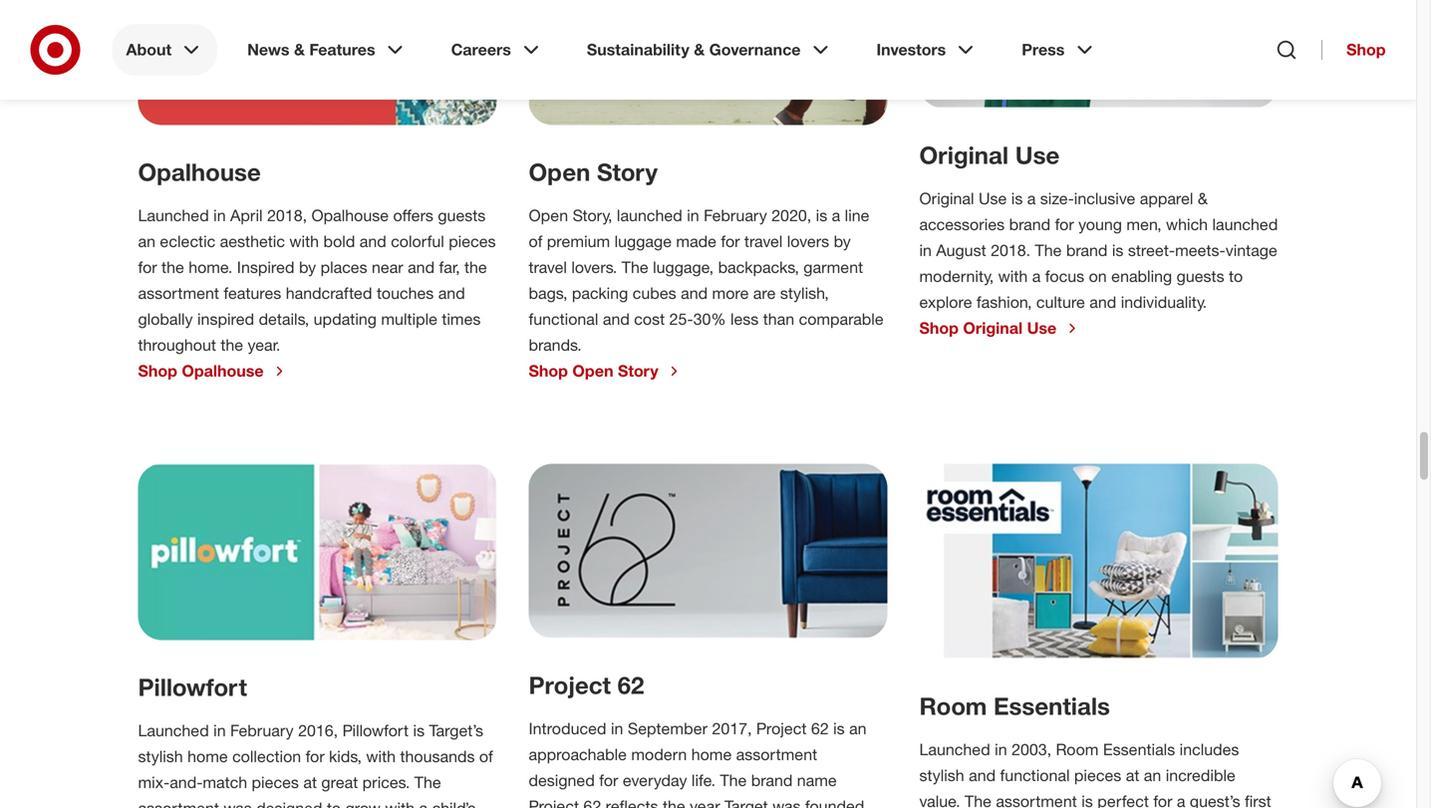 Task type: locate. For each thing, give the bounding box(es) containing it.
1 horizontal spatial was
[[773, 797, 801, 809]]

0 horizontal spatial by
[[299, 258, 316, 277]]

home inside the launched in february 2016, pillowfort is target's stylish home collection for kids, with thousands of mix-and-match pieces at great prices. the assortment was designed to grow with a chil
[[188, 747, 228, 767]]

1 horizontal spatial guests
[[1177, 267, 1225, 286]]

1 vertical spatial pieces
[[252, 773, 299, 792]]

0 vertical spatial an
[[138, 232, 156, 251]]

opalhouse up the april
[[138, 158, 261, 187]]

project up the introduced
[[529, 671, 611, 700]]

reflects
[[606, 797, 659, 809]]

0 horizontal spatial pieces
[[252, 773, 299, 792]]

0 horizontal spatial designed
[[256, 799, 323, 809]]

0 vertical spatial use
[[1016, 141, 1060, 170]]

1 horizontal spatial pieces
[[449, 232, 496, 251]]

open for open story
[[529, 157, 591, 186]]

a down incredible
[[1177, 792, 1186, 809]]

use up accessories
[[979, 189, 1007, 208]]

in inside introduced in september 2017, project 62 is an approachable modern home assortment designed for everyday life. the brand name project 62 reflects the year target was foun
[[611, 719, 624, 739]]

2 vertical spatial 62
[[584, 797, 601, 809]]

home
[[692, 745, 732, 765], [188, 747, 228, 767]]

culture
[[1037, 293, 1086, 312]]

august
[[937, 241, 987, 260]]

brand up target
[[752, 771, 793, 791]]

1 horizontal spatial &
[[694, 40, 705, 59]]

room up pieces at
[[1056, 740, 1099, 760]]

1 horizontal spatial 62
[[618, 671, 644, 700]]

1 vertical spatial travel
[[529, 258, 567, 277]]

a left focus
[[1033, 267, 1041, 286]]

assortment down and-
[[138, 799, 219, 809]]

thousands
[[400, 747, 475, 767]]

1 horizontal spatial by
[[834, 232, 851, 251]]

assortment
[[736, 745, 818, 765], [996, 792, 1078, 809], [138, 799, 219, 809]]

perfect
[[1098, 792, 1149, 809]]

was inside introduced in september 2017, project 62 is an approachable modern home assortment designed for everyday life. the brand name project 62 reflects the year target was foun
[[773, 797, 801, 809]]

in up made in the top of the page
[[687, 206, 700, 225]]

and down room essentials
[[969, 766, 996, 786]]

stylish,
[[780, 284, 829, 303]]

near
[[372, 258, 403, 277]]

launched up luggage
[[617, 206, 683, 225]]

0 horizontal spatial pillowfort
[[138, 673, 247, 702]]

opalhouse down year. on the left
[[182, 362, 264, 381]]

1 vertical spatial project
[[757, 719, 807, 739]]

1 horizontal spatial of
[[529, 232, 543, 251]]

the right value.
[[965, 792, 992, 809]]

less
[[731, 309, 759, 329]]

in inside original use is a size-inclusive apparel & accessories brand for young men, which launched in august 2018. the brand is street-meets-vintage modernity, with a focus on enabling guests to explore fashion, culture and individuality. shop original use
[[920, 241, 932, 260]]

1 horizontal spatial assortment
[[736, 745, 818, 765]]

room inside launched in 2003, room essentials includes stylish and functional pieces at an incredible value. the assortment is perfect for a guest's fir
[[1056, 740, 1099, 760]]

about link
[[112, 24, 217, 76]]

0 horizontal spatial an
[[138, 232, 156, 251]]

1 vertical spatial by
[[299, 258, 316, 277]]

the down luggage
[[622, 258, 649, 277]]

0 vertical spatial of
[[529, 232, 543, 251]]

opalhouse up bold
[[312, 206, 389, 226]]

an inside introduced in september 2017, project 62 is an approachable modern home assortment designed for everyday life. the brand name project 62 reflects the year target was foun
[[850, 719, 867, 739]]

premium
[[547, 232, 610, 251]]

2 vertical spatial use
[[1027, 319, 1057, 338]]

functional down 2003,
[[1001, 766, 1070, 786]]

62
[[618, 671, 644, 700], [811, 719, 829, 739], [584, 797, 601, 809]]

0 horizontal spatial was
[[224, 799, 252, 809]]

an inside launched in april 2018, opalhouse offers guests an eclectic aesthetic with bold and colorful pieces for the home. inspired by places near and far, the assortment features handcrafted touches and globally inspired details, updating multiple times throughout the year. shop opalhouse
[[138, 232, 156, 251]]

pieces down collection
[[252, 773, 299, 792]]

stylish up value.
[[920, 766, 965, 786]]

0 vertical spatial pieces
[[449, 232, 496, 251]]

with down the 2018.
[[999, 267, 1028, 286]]

luggage,
[[653, 258, 714, 277]]

room essentials
[[920, 692, 1111, 721]]

1 horizontal spatial february
[[704, 206, 767, 225]]

1 horizontal spatial to
[[1229, 267, 1243, 286]]

launched for room essentials
[[920, 740, 991, 760]]

story
[[597, 157, 658, 186], [618, 361, 659, 381]]

of down target's
[[479, 747, 493, 767]]

packing
[[572, 284, 628, 303]]

guests right offers
[[438, 206, 486, 226]]

1 horizontal spatial functional
[[1001, 766, 1070, 786]]

0 horizontal spatial guests
[[438, 206, 486, 226]]

2017,
[[712, 719, 752, 739]]

and up near
[[360, 232, 387, 251]]

home up match
[[188, 747, 228, 767]]

in for launched in april 2018, opalhouse offers guests an eclectic aesthetic with bold and colorful pieces for the home. inspired by places near and far, the assortment features handcrafted touches and globally inspired details, updating multiple times throughout the year. shop opalhouse
[[214, 206, 226, 226]]

0 vertical spatial room
[[920, 692, 987, 721]]

the inside the launched in february 2016, pillowfort is target's stylish home collection for kids, with thousands of mix-and-match pieces at great prices. the assortment was designed to grow with a chil
[[415, 773, 441, 792]]

is down pieces at
[[1082, 792, 1094, 809]]

designed
[[529, 771, 595, 791], [256, 799, 323, 809]]

is up name
[[834, 719, 845, 739]]

open story, launched in february 2020, is a line of premium luggage made for travel lovers by travel lovers. the luggage, backpacks, garment bags, packing cubes and more are stylish, functional and cost 25-30% less than comparable brands. shop open story
[[529, 206, 884, 381]]

0 horizontal spatial travel
[[529, 258, 567, 277]]

original use
[[920, 141, 1060, 170]]

0 vertical spatial guests
[[438, 206, 486, 226]]

of inside open story, launched in february 2020, is a line of premium luggage made for travel lovers by travel lovers. the luggage, backpacks, garment bags, packing cubes and more are stylish, functional and cost 25-30% less than comparable brands. shop open story
[[529, 232, 543, 251]]

was down match
[[224, 799, 252, 809]]

to down vintage
[[1229, 267, 1243, 286]]

1 vertical spatial guests
[[1177, 267, 1225, 286]]

&
[[294, 40, 305, 59], [694, 40, 705, 59], [1198, 189, 1208, 208]]

story up story,
[[597, 157, 658, 186]]

& up which at top right
[[1198, 189, 1208, 208]]

1 vertical spatial 62
[[811, 719, 829, 739]]

a left line
[[832, 206, 841, 225]]

stylish inside launched in 2003, room essentials includes stylish and functional pieces at an incredible value. the assortment is perfect for a guest's fir
[[920, 766, 965, 786]]

0 horizontal spatial assortment
[[138, 799, 219, 809]]

1 vertical spatial designed
[[256, 799, 323, 809]]

launched up value.
[[920, 740, 991, 760]]

to inside original use is a size-inclusive apparel & accessories brand for young men, which launched in august 2018. the brand is street-meets-vintage modernity, with a focus on enabling guests to explore fashion, culture and individuality. shop original use
[[1229, 267, 1243, 286]]

1 horizontal spatial an
[[850, 719, 867, 739]]

the down everyday
[[663, 797, 686, 809]]

in for introduced in september 2017, project 62 is an approachable modern home assortment designed for everyday life. the brand name project 62 reflects the year target was foun
[[611, 719, 624, 739]]

value.
[[920, 792, 961, 809]]

in
[[687, 206, 700, 225], [214, 206, 226, 226], [920, 241, 932, 260], [611, 719, 624, 739], [214, 721, 226, 741], [995, 740, 1008, 760]]

62 up september
[[618, 671, 644, 700]]

was down name
[[773, 797, 801, 809]]

open down brands.
[[573, 361, 614, 381]]

investors link
[[863, 24, 992, 76]]

in inside the launched in february 2016, pillowfort is target's stylish home collection for kids, with thousands of mix-and-match pieces at great prices. the assortment was designed to grow with a chil
[[214, 721, 226, 741]]

launched inside launched in april 2018, opalhouse offers guests an eclectic aesthetic with bold and colorful pieces for the home. inspired by places near and far, the assortment features handcrafted touches and globally inspired details, updating multiple times throughout the year. shop opalhouse
[[138, 206, 209, 226]]

0 vertical spatial original
[[920, 141, 1009, 170]]

the inside introduced in september 2017, project 62 is an approachable modern home assortment designed for everyday life. the brand name project 62 reflects the year target was foun
[[663, 797, 686, 809]]

home inside introduced in september 2017, project 62 is an approachable modern home assortment designed for everyday life. the brand name project 62 reflects the year target was foun
[[692, 745, 732, 765]]

0 horizontal spatial brand
[[752, 771, 793, 791]]

1 horizontal spatial designed
[[529, 771, 595, 791]]

an inside launched in 2003, room essentials includes stylish and functional pieces at an incredible value. the assortment is perfect for a guest's fir
[[1144, 766, 1162, 786]]

to down great
[[327, 799, 341, 809]]

1 vertical spatial use
[[979, 189, 1007, 208]]

in for launched in 2003, room essentials includes stylish and functional pieces at an incredible value. the assortment is perfect for a guest's fir
[[995, 740, 1008, 760]]

text image
[[138, 0, 497, 125]]

home up life.
[[692, 745, 732, 765]]

press link
[[1008, 24, 1111, 76]]

62 left reflects
[[584, 797, 601, 809]]

travel up bags,
[[529, 258, 567, 277]]

shop inside original use is a size-inclusive apparel & accessories brand for young men, which launched in august 2018. the brand is street-meets-vintage modernity, with a focus on enabling guests to explore fashion, culture and individuality. shop original use
[[920, 319, 959, 338]]

0 horizontal spatial home
[[188, 747, 228, 767]]

fashion,
[[977, 293, 1032, 312]]

brand up the 2018.
[[1010, 215, 1051, 234]]

functional inside open story, launched in february 2020, is a line of premium luggage made for travel lovers by travel lovers. the luggage, backpacks, garment bags, packing cubes and more are stylish, functional and cost 25-30% less than comparable brands. shop open story
[[529, 309, 599, 329]]

press
[[1022, 40, 1065, 59]]

1 vertical spatial opalhouse
[[312, 206, 389, 226]]

0 vertical spatial february
[[704, 206, 767, 225]]

launched inside launched in 2003, room essentials includes stylish and functional pieces at an incredible value. the assortment is perfect for a guest's fir
[[920, 740, 991, 760]]

0 horizontal spatial february
[[230, 721, 294, 741]]

in left 2003,
[[995, 740, 1008, 760]]

1 vertical spatial pillowfort
[[343, 721, 409, 741]]

use up size-
[[1016, 141, 1060, 170]]

open up story,
[[529, 157, 591, 186]]

shop
[[1347, 40, 1386, 59], [920, 319, 959, 338], [529, 361, 568, 381], [138, 362, 177, 381]]

0 horizontal spatial of
[[479, 747, 493, 767]]

in inside open story, launched in february 2020, is a line of premium luggage made for travel lovers by travel lovers. the luggage, backpacks, garment bags, packing cubes and more are stylish, functional and cost 25-30% less than comparable brands. shop open story
[[687, 206, 700, 225]]

1 vertical spatial of
[[479, 747, 493, 767]]

launched up and-
[[138, 721, 209, 741]]

pillowfort up kids,
[[343, 721, 409, 741]]

for down 2016,
[[306, 747, 325, 767]]

pieces inside launched in april 2018, opalhouse offers guests an eclectic aesthetic with bold and colorful pieces for the home. inspired by places near and far, the assortment features handcrafted touches and globally inspired details, updating multiple times throughout the year. shop opalhouse
[[449, 232, 496, 251]]

for down size-
[[1055, 215, 1074, 234]]

and down packing at the left of page
[[603, 309, 630, 329]]

updating
[[314, 310, 377, 329]]

modern
[[631, 745, 687, 765]]

0 horizontal spatial &
[[294, 40, 305, 59]]

and down on
[[1090, 293, 1117, 312]]

room up value.
[[920, 692, 987, 721]]

pillowfort
[[138, 673, 247, 702], [343, 721, 409, 741]]

2 vertical spatial original
[[963, 319, 1023, 338]]

launched up eclectic
[[138, 206, 209, 226]]

of left premium
[[529, 232, 543, 251]]

a
[[1028, 189, 1036, 208], [832, 206, 841, 225], [1033, 267, 1041, 286], [1177, 792, 1186, 809], [419, 799, 428, 809]]

february up made in the top of the page
[[704, 206, 767, 225]]

use
[[1016, 141, 1060, 170], [979, 189, 1007, 208], [1027, 319, 1057, 338]]

1 vertical spatial to
[[327, 799, 341, 809]]

by up garment
[[834, 232, 851, 251]]

handcrafted
[[286, 284, 372, 303]]

times
[[442, 310, 481, 329]]

project right 2017,
[[757, 719, 807, 739]]

target's
[[429, 721, 484, 741]]

bold
[[323, 232, 355, 251]]

assortment inside the launched in february 2016, pillowfort is target's stylish home collection for kids, with thousands of mix-and-match pieces at great prices. the assortment was designed to grow with a chil
[[138, 799, 219, 809]]

0 vertical spatial essentials
[[994, 692, 1111, 721]]

line
[[845, 206, 870, 225]]

story,
[[573, 206, 613, 225]]

with down 2018,
[[290, 232, 319, 251]]

the
[[162, 258, 184, 277], [465, 258, 487, 277], [221, 336, 243, 355], [663, 797, 686, 809]]

0 vertical spatial to
[[1229, 267, 1243, 286]]

at
[[303, 773, 317, 792]]

is down the young
[[1113, 241, 1124, 260]]

0 vertical spatial designed
[[529, 771, 595, 791]]

by
[[834, 232, 851, 251], [299, 258, 316, 277]]

functional inside launched in 2003, room essentials includes stylish and functional pieces at an incredible value. the assortment is perfect for a guest's fir
[[1001, 766, 1070, 786]]

year
[[690, 797, 720, 809]]

launched inside the launched in february 2016, pillowfort is target's stylish home collection for kids, with thousands of mix-and-match pieces at great prices. the assortment was designed to grow with a chil
[[138, 721, 209, 741]]

assortment up name
[[736, 745, 818, 765]]

an
[[138, 232, 156, 251], [850, 719, 867, 739], [1144, 766, 1162, 786]]

2 vertical spatial open
[[573, 361, 614, 381]]

for right made in the top of the page
[[721, 232, 740, 251]]

original for original use
[[920, 141, 1009, 170]]

1 horizontal spatial room
[[1056, 740, 1099, 760]]

the up target
[[720, 771, 747, 791]]

1 horizontal spatial home
[[692, 745, 732, 765]]

opalhouse
[[138, 158, 261, 187], [312, 206, 389, 226], [182, 362, 264, 381]]

0 horizontal spatial launched
[[617, 206, 683, 225]]

project down approachable
[[529, 797, 579, 809]]

in up approachable
[[611, 719, 624, 739]]

the right the far,
[[465, 258, 487, 277]]

essentials
[[994, 692, 1111, 721], [1104, 740, 1176, 760]]

february up collection
[[230, 721, 294, 741]]

1 vertical spatial room
[[1056, 740, 1099, 760]]

pillowfort up and-
[[138, 673, 247, 702]]

guests inside launched in april 2018, opalhouse offers guests an eclectic aesthetic with bold and colorful pieces for the home. inspired by places near and far, the assortment features handcrafted touches and globally inspired details, updating multiple times throughout the year. shop opalhouse
[[438, 206, 486, 226]]

about
[[126, 40, 172, 59]]

enabling
[[1112, 267, 1173, 286]]

1 horizontal spatial stylish
[[920, 766, 965, 786]]

0 vertical spatial open
[[529, 157, 591, 186]]

offers
[[393, 206, 434, 226]]

home.
[[189, 258, 233, 277]]

in inside launched in april 2018, opalhouse offers guests an eclectic aesthetic with bold and colorful pieces for the home. inspired by places near and far, the assortment features handcrafted touches and globally inspired details, updating multiple times throughout the year. shop opalhouse
[[214, 206, 226, 226]]

is up lovers
[[816, 206, 828, 225]]

brand up on
[[1067, 241, 1108, 260]]

a person holding a suitcase image
[[529, 0, 888, 125]]

assortment down 2003,
[[996, 792, 1078, 809]]

1 horizontal spatial launched
[[1213, 215, 1279, 234]]

the down thousands
[[415, 773, 441, 792]]

an for introduced in september 2017, project 62 is an approachable modern home assortment designed for everyday life. the brand name project 62 reflects the year target was foun
[[850, 719, 867, 739]]

1 horizontal spatial pillowfort
[[343, 721, 409, 741]]

0 vertical spatial by
[[834, 232, 851, 251]]

2 horizontal spatial assortment
[[996, 792, 1078, 809]]

a down thousands
[[419, 799, 428, 809]]

pillowfort inside the launched in february 2016, pillowfort is target's stylish home collection for kids, with thousands of mix-and-match pieces at great prices. the assortment was designed to grow with a chil
[[343, 721, 409, 741]]

and down luggage,
[[681, 284, 708, 303]]

use down culture
[[1027, 319, 1057, 338]]

0 vertical spatial story
[[597, 157, 658, 186]]

designed down approachable
[[529, 771, 595, 791]]

in left august
[[920, 241, 932, 260]]

for up globally
[[138, 258, 157, 277]]

0 vertical spatial 62
[[618, 671, 644, 700]]

designed down at
[[256, 799, 323, 809]]

1 horizontal spatial brand
[[1010, 215, 1051, 234]]

guests down meets-
[[1177, 267, 1225, 286]]

for inside open story, launched in february 2020, is a line of premium luggage made for travel lovers by travel lovers. the luggage, backpacks, garment bags, packing cubes and more are stylish, functional and cost 25-30% less than comparable brands. shop open story
[[721, 232, 740, 251]]

shop inside launched in april 2018, opalhouse offers guests an eclectic aesthetic with bold and colorful pieces for the home. inspired by places near and far, the assortment features handcrafted touches and globally inspired details, updating multiple times throughout the year. shop opalhouse
[[138, 362, 177, 381]]

1 vertical spatial february
[[230, 721, 294, 741]]

1 vertical spatial functional
[[1001, 766, 1070, 786]]

sustainability & governance link
[[573, 24, 847, 76]]

stylish up mix-
[[138, 747, 183, 767]]

by inside launched in april 2018, opalhouse offers guests an eclectic aesthetic with bold and colorful pieces for the home. inspired by places near and far, the assortment features handcrafted touches and globally inspired details, updating multiple times throughout the year. shop opalhouse
[[299, 258, 316, 277]]

than
[[763, 309, 795, 329]]

in inside launched in 2003, room essentials includes stylish and functional pieces at an incredible value. the assortment is perfect for a guest's fir
[[995, 740, 1008, 760]]

february inside the launched in february 2016, pillowfort is target's stylish home collection for kids, with thousands of mix-and-match pieces at great prices. the assortment was designed to grow with a chil
[[230, 721, 294, 741]]

1 vertical spatial open
[[529, 206, 568, 225]]

room
[[920, 692, 987, 721], [1056, 740, 1099, 760]]

essentials up 2003,
[[994, 692, 1111, 721]]

& right news
[[294, 40, 305, 59]]

a left size-
[[1028, 189, 1036, 208]]

open up premium
[[529, 206, 568, 225]]

story down cost
[[618, 361, 659, 381]]

2 vertical spatial an
[[1144, 766, 1162, 786]]

0 horizontal spatial room
[[920, 692, 987, 721]]

details,
[[259, 310, 309, 329]]

was
[[773, 797, 801, 809], [224, 799, 252, 809]]

1 horizontal spatial travel
[[745, 232, 783, 251]]

2 horizontal spatial &
[[1198, 189, 1208, 208]]

and down the far,
[[438, 284, 465, 303]]

2 vertical spatial brand
[[752, 771, 793, 791]]

in up match
[[214, 721, 226, 741]]

multiple
[[381, 310, 438, 329]]

is
[[1012, 189, 1023, 208], [816, 206, 828, 225], [1113, 241, 1124, 260], [834, 719, 845, 739], [413, 721, 425, 741], [1082, 792, 1094, 809]]

the
[[1035, 241, 1062, 260], [622, 258, 649, 277], [720, 771, 747, 791], [415, 773, 441, 792], [965, 792, 992, 809]]

1 vertical spatial an
[[850, 719, 867, 739]]

0 vertical spatial functional
[[529, 309, 599, 329]]

2020,
[[772, 206, 812, 225]]

1 vertical spatial original
[[920, 189, 975, 208]]

the up focus
[[1035, 241, 1062, 260]]

& left governance
[[694, 40, 705, 59]]

news & features link
[[233, 24, 421, 76]]

2 horizontal spatial an
[[1144, 766, 1162, 786]]

0 horizontal spatial to
[[327, 799, 341, 809]]

with up prices.
[[366, 747, 396, 767]]

is up thousands
[[413, 721, 425, 741]]

pieces inside the launched in february 2016, pillowfort is target's stylish home collection for kids, with thousands of mix-and-match pieces at great prices. the assortment was designed to grow with a chil
[[252, 773, 299, 792]]

is inside open story, launched in february 2020, is a line of premium luggage made for travel lovers by travel lovers. the luggage, backpacks, garment bags, packing cubes and more are stylish, functional and cost 25-30% less than comparable brands. shop open story
[[816, 206, 828, 225]]

2018,
[[267, 206, 307, 226]]

0 horizontal spatial 62
[[584, 797, 601, 809]]

essentials up pieces at
[[1104, 740, 1176, 760]]

62 up name
[[811, 719, 829, 739]]

made
[[676, 232, 717, 251]]

is inside launched in 2003, room essentials includes stylish and functional pieces at an incredible value. the assortment is perfect for a guest's fir
[[1082, 792, 1094, 809]]

in left the april
[[214, 206, 226, 226]]

for right perfect
[[1154, 792, 1173, 809]]

1 vertical spatial essentials
[[1104, 740, 1176, 760]]

2016,
[[298, 721, 338, 741]]

vintage
[[1226, 241, 1278, 260]]

a room with a chair and a lamp image
[[920, 464, 1279, 659]]

functional up brands.
[[529, 309, 599, 329]]

2 vertical spatial project
[[529, 797, 579, 809]]

2 horizontal spatial brand
[[1067, 241, 1108, 260]]

0 horizontal spatial functional
[[529, 309, 599, 329]]

pieces up the far,
[[449, 232, 496, 251]]

accessories
[[920, 215, 1005, 234]]

globally
[[138, 310, 193, 329]]

launched up vintage
[[1213, 215, 1279, 234]]

0 horizontal spatial stylish
[[138, 747, 183, 767]]

graphical user interface image
[[138, 464, 497, 640]]

colorful
[[391, 232, 444, 251]]

1 vertical spatial story
[[618, 361, 659, 381]]

brands.
[[529, 335, 582, 355]]

designed inside the launched in february 2016, pillowfort is target's stylish home collection for kids, with thousands of mix-and-match pieces at great prices. the assortment was designed to grow with a chil
[[256, 799, 323, 809]]



Task type: vqa. For each thing, say whether or not it's contained in the screenshot.
the leftmost BY
yes



Task type: describe. For each thing, give the bounding box(es) containing it.
launched for pillowfort
[[138, 721, 209, 741]]

individuality.
[[1121, 293, 1207, 312]]

news & features
[[247, 40, 375, 59]]

introduced in september 2017, project 62 is an approachable modern home assortment designed for everyday life. the brand name project 62 reflects the year target was foun
[[529, 719, 867, 809]]

everyday
[[623, 771, 687, 791]]

april
[[230, 206, 263, 226]]

backpacks,
[[718, 258, 799, 277]]

& for features
[[294, 40, 305, 59]]

for inside launched in april 2018, opalhouse offers guests an eclectic aesthetic with bold and colorful pieces for the home. inspired by places near and far, the assortment features handcrafted touches and globally inspired details, updating multiple times throughout the year. shop opalhouse
[[138, 258, 157, 277]]

year.
[[248, 336, 280, 355]]

assortment features
[[138, 284, 281, 303]]

stylish inside the launched in february 2016, pillowfort is target's stylish home collection for kids, with thousands of mix-and-match pieces at great prices. the assortment was designed to grow with a chil
[[138, 747, 183, 767]]

2018.
[[991, 241, 1031, 260]]

cubes
[[633, 284, 677, 303]]

to inside the launched in february 2016, pillowfort is target's stylish home collection for kids, with thousands of mix-and-match pieces at great prices. the assortment was designed to grow with a chil
[[327, 799, 341, 809]]

incredible
[[1166, 766, 1236, 786]]

men,
[[1127, 215, 1162, 234]]

the inside original use is a size-inclusive apparel & accessories brand for young men, which launched in august 2018. the brand is street-meets-vintage modernity, with a focus on enabling guests to explore fashion, culture and individuality. shop original use
[[1035, 241, 1062, 260]]

story inside open story, launched in february 2020, is a line of premium luggage made for travel lovers by travel lovers. the luggage, backpacks, garment bags, packing cubes and more are stylish, functional and cost 25-30% less than comparable brands. shop open story
[[618, 361, 659, 381]]

for inside introduced in september 2017, project 62 is an approachable modern home assortment designed for everyday life. the brand name project 62 reflects the year target was foun
[[599, 771, 619, 791]]

an for launched in april 2018, opalhouse offers guests an eclectic aesthetic with bold and colorful pieces for the home. inspired by places near and far, the assortment features handcrafted touches and globally inspired details, updating multiple times throughout the year. shop opalhouse
[[138, 232, 156, 251]]

assortment inside introduced in september 2017, project 62 is an approachable modern home assortment designed for everyday life. the brand name project 62 reflects the year target was foun
[[736, 745, 818, 765]]

match
[[203, 773, 247, 792]]

launched inside open story, launched in february 2020, is a line of premium luggage made for travel lovers by travel lovers. the luggage, backpacks, garment bags, packing cubes and more are stylish, functional and cost 25-30% less than comparable brands. shop open story
[[617, 206, 683, 225]]

and inside launched in 2003, room essentials includes stylish and functional pieces at an incredible value. the assortment is perfect for a guest's fir
[[969, 766, 996, 786]]

places
[[321, 258, 367, 277]]

is inside the launched in february 2016, pillowfort is target's stylish home collection for kids, with thousands of mix-and-match pieces at great prices. the assortment was designed to grow with a chil
[[413, 721, 425, 741]]

news
[[247, 40, 290, 59]]

september
[[628, 719, 708, 739]]

luggage
[[615, 232, 672, 251]]

mix-
[[138, 773, 170, 792]]

inspired
[[237, 258, 295, 277]]

shop link
[[1322, 40, 1386, 60]]

use for original use
[[1016, 141, 1060, 170]]

0 vertical spatial project
[[529, 671, 611, 700]]

and-
[[170, 773, 203, 792]]

0 vertical spatial pillowfort
[[138, 673, 247, 702]]

designed inside introduced in september 2017, project 62 is an approachable modern home assortment designed for everyday life. the brand name project 62 reflects the year target was foun
[[529, 771, 595, 791]]

aesthetic
[[220, 232, 285, 251]]

shop inside open story, launched in february 2020, is a line of premium luggage made for travel lovers by travel lovers. the luggage, backpacks, garment bags, packing cubes and more are stylish, functional and cost 25-30% less than comparable brands. shop open story
[[529, 361, 568, 381]]

explore
[[920, 293, 973, 312]]

life.
[[692, 771, 716, 791]]

0 vertical spatial brand
[[1010, 215, 1051, 234]]

open for open story, launched in february 2020, is a line of premium luggage made for travel lovers by travel lovers. the luggage, backpacks, garment bags, packing cubes and more are stylish, functional and cost 25-30% less than comparable brands. shop open story
[[529, 206, 568, 225]]

open story
[[529, 157, 658, 186]]

name
[[797, 771, 837, 791]]

features
[[309, 40, 375, 59]]

garment
[[804, 258, 864, 277]]

by inside open story, launched in february 2020, is a line of premium luggage made for travel lovers by travel lovers. the luggage, backpacks, garment bags, packing cubes and more are stylish, functional and cost 25-30% less than comparable brands. shop open story
[[834, 232, 851, 251]]

a man in a green jacket image
[[920, 0, 1279, 108]]

2 vertical spatial opalhouse
[[182, 362, 264, 381]]

investors
[[877, 40, 946, 59]]

touches
[[377, 284, 434, 303]]

far,
[[439, 258, 460, 277]]

introduced
[[529, 719, 607, 739]]

& inside original use is a size-inclusive apparel & accessories brand for young men, which launched in august 2018. the brand is street-meets-vintage modernity, with a focus on enabling guests to explore fashion, culture and individuality. shop original use
[[1198, 189, 1208, 208]]

whiteboard image
[[529, 464, 888, 638]]

of inside the launched in february 2016, pillowfort is target's stylish home collection for kids, with thousands of mix-and-match pieces at great prices. the assortment was designed to grow with a chil
[[479, 747, 493, 767]]

for inside original use is a size-inclusive apparel & accessories brand for young men, which launched in august 2018. the brand is street-meets-vintage modernity, with a focus on enabling guests to explore fashion, culture and individuality. shop original use
[[1055, 215, 1074, 234]]

0 vertical spatial travel
[[745, 232, 783, 251]]

young
[[1079, 215, 1123, 234]]

prices.
[[363, 773, 410, 792]]

2003,
[[1012, 740, 1052, 760]]

approachable
[[529, 745, 627, 765]]

was inside the launched in february 2016, pillowfort is target's stylish home collection for kids, with thousands of mix-and-match pieces at great prices. the assortment was designed to grow with a chil
[[224, 799, 252, 809]]

the down inspired
[[221, 336, 243, 355]]

with down prices.
[[385, 799, 415, 809]]

comparable
[[799, 309, 884, 329]]

is inside introduced in september 2017, project 62 is an approachable modern home assortment designed for everyday life. the brand name project 62 reflects the year target was foun
[[834, 719, 845, 739]]

project 62
[[529, 671, 644, 700]]

the down eclectic
[[162, 258, 184, 277]]

target
[[725, 797, 768, 809]]

assortment inside launched in 2003, room essentials includes stylish and functional pieces at an incredible value. the assortment is perfect for a guest's fir
[[996, 792, 1078, 809]]

lovers
[[787, 232, 830, 251]]

collection
[[232, 747, 301, 767]]

guest's
[[1190, 792, 1241, 809]]

use for original use is a size-inclusive apparel & accessories brand for young men, which launched in august 2018. the brand is street-meets-vintage modernity, with a focus on enabling guests to explore fashion, culture and individuality. shop original use
[[979, 189, 1007, 208]]

original for original use is a size-inclusive apparel & accessories brand for young men, which launched in august 2018. the brand is street-meets-vintage modernity, with a focus on enabling guests to explore fashion, culture and individuality. shop original use
[[920, 189, 975, 208]]

kids,
[[329, 747, 362, 767]]

a inside launched in 2003, room essentials includes stylish and functional pieces at an incredible value. the assortment is perfect for a guest's fir
[[1177, 792, 1186, 809]]

guests inside original use is a size-inclusive apparel & accessories brand for young men, which launched in august 2018. the brand is street-meets-vintage modernity, with a focus on enabling guests to explore fashion, culture and individuality. shop original use
[[1177, 267, 1225, 286]]

and inside original use is a size-inclusive apparel & accessories brand for young men, which launched in august 2018. the brand is street-meets-vintage modernity, with a focus on enabling guests to explore fashion, culture and individuality. shop original use
[[1090, 293, 1117, 312]]

focus
[[1046, 267, 1085, 286]]

launched inside original use is a size-inclusive apparel & accessories brand for young men, which launched in august 2018. the brand is street-meets-vintage modernity, with a focus on enabling guests to explore fashion, culture and individuality. shop original use
[[1213, 215, 1279, 234]]

on
[[1089, 267, 1107, 286]]

modernity,
[[920, 267, 994, 286]]

and down colorful
[[408, 258, 435, 277]]

2 horizontal spatial 62
[[811, 719, 829, 739]]

is left size-
[[1012, 189, 1023, 208]]

launched in 2003, room essentials includes stylish and functional pieces at an incredible value. the assortment is perfect for a guest's fir
[[920, 740, 1272, 809]]

february inside open story, launched in february 2020, is a line of premium luggage made for travel lovers by travel lovers. the luggage, backpacks, garment bags, packing cubes and more are stylish, functional and cost 25-30% less than comparable brands. shop open story
[[704, 206, 767, 225]]

0 vertical spatial opalhouse
[[138, 158, 261, 187]]

a inside the launched in february 2016, pillowfort is target's stylish home collection for kids, with thousands of mix-and-match pieces at great prices. the assortment was designed to grow with a chil
[[419, 799, 428, 809]]

launched in april 2018, opalhouse offers guests an eclectic aesthetic with bold and colorful pieces for the home. inspired by places near and far, the assortment features handcrafted touches and globally inspired details, updating multiple times throughout the year. shop opalhouse
[[138, 206, 496, 381]]

shop original use link
[[920, 319, 1081, 339]]

with inside launched in april 2018, opalhouse offers guests an eclectic aesthetic with bold and colorful pieces for the home. inspired by places near and far, the assortment features handcrafted touches and globally inspired details, updating multiple times throughout the year. shop opalhouse
[[290, 232, 319, 251]]

a inside open story, launched in february 2020, is a line of premium luggage made for travel lovers by travel lovers. the luggage, backpacks, garment bags, packing cubes and more are stylish, functional and cost 25-30% less than comparable brands. shop open story
[[832, 206, 841, 225]]

which
[[1167, 215, 1208, 234]]

the inside open story, launched in february 2020, is a line of premium luggage made for travel lovers by travel lovers. the luggage, backpacks, garment bags, packing cubes and more are stylish, functional and cost 25-30% less than comparable brands. shop open story
[[622, 258, 649, 277]]

size-
[[1041, 189, 1075, 208]]

meets-
[[1176, 241, 1226, 260]]

for inside the launched in february 2016, pillowfort is target's stylish home collection for kids, with thousands of mix-and-match pieces at great prices. the assortment was designed to grow with a chil
[[306, 747, 325, 767]]

shop open story link
[[529, 361, 683, 381]]

the inside introduced in september 2017, project 62 is an approachable modern home assortment designed for everyday life. the brand name project 62 reflects the year target was foun
[[720, 771, 747, 791]]

lovers.
[[572, 258, 618, 277]]

careers
[[451, 40, 511, 59]]

street-
[[1128, 241, 1176, 260]]

1 vertical spatial brand
[[1067, 241, 1108, 260]]

original use is a size-inclusive apparel & accessories brand for young men, which launched in august 2018. the brand is street-meets-vintage modernity, with a focus on enabling guests to explore fashion, culture and individuality. shop original use
[[920, 189, 1279, 338]]

25-
[[670, 309, 694, 329]]

grow
[[346, 799, 381, 809]]

inspired
[[197, 310, 254, 329]]

essentials inside launched in 2003, room essentials includes stylish and functional pieces at an incredible value. the assortment is perfect for a guest's fir
[[1104, 740, 1176, 760]]

careers link
[[437, 24, 557, 76]]

with inside original use is a size-inclusive apparel & accessories brand for young men, which launched in august 2018. the brand is street-meets-vintage modernity, with a focus on enabling guests to explore fashion, culture and individuality. shop original use
[[999, 267, 1028, 286]]

the inside launched in 2003, room essentials includes stylish and functional pieces at an incredible value. the assortment is perfect for a guest's fir
[[965, 792, 992, 809]]

launched in february 2016, pillowfort is target's stylish home collection for kids, with thousands of mix-and-match pieces at great prices. the assortment was designed to grow with a chil
[[138, 721, 493, 809]]

brand inside introduced in september 2017, project 62 is an approachable modern home assortment designed for everyday life. the brand name project 62 reflects the year target was foun
[[752, 771, 793, 791]]

in for launched in february 2016, pillowfort is target's stylish home collection for kids, with thousands of mix-and-match pieces at great prices. the assortment was designed to grow with a chil
[[214, 721, 226, 741]]

& for governance
[[694, 40, 705, 59]]

eclectic
[[160, 232, 216, 251]]

for inside launched in 2003, room essentials includes stylish and functional pieces at an incredible value. the assortment is perfect for a guest's fir
[[1154, 792, 1173, 809]]

inclusive
[[1075, 189, 1136, 208]]

more
[[712, 284, 749, 303]]

governance
[[709, 40, 801, 59]]

sustainability & governance
[[587, 40, 801, 59]]



